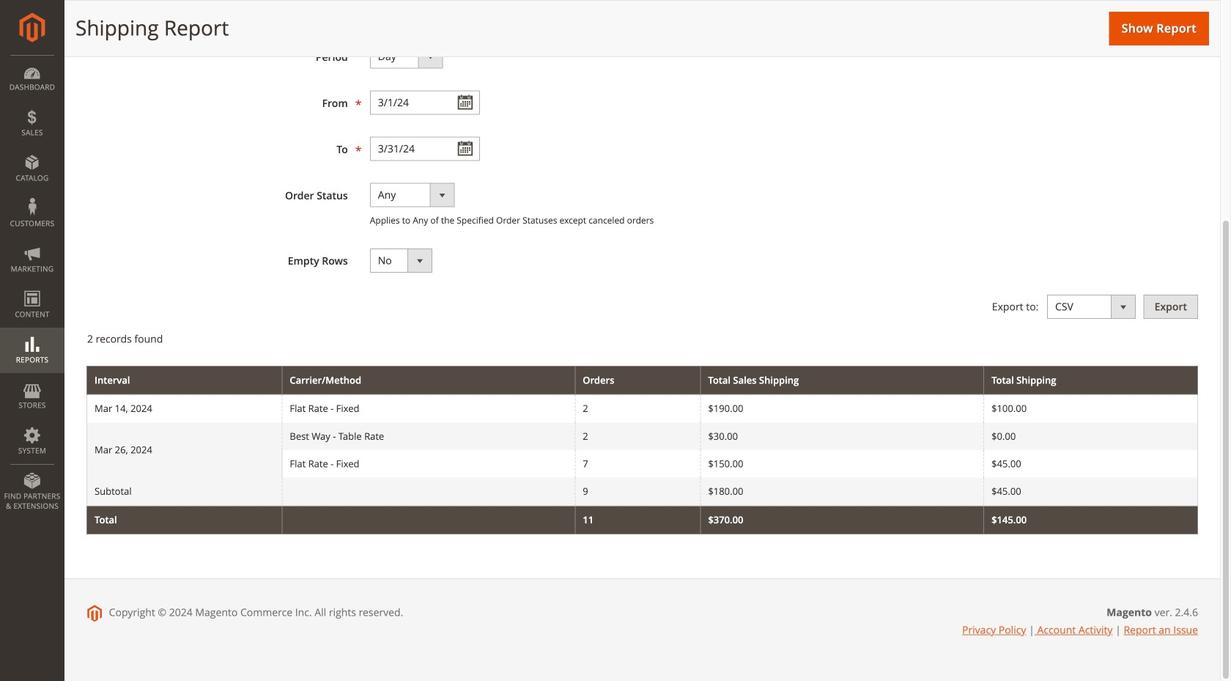 Task type: vqa. For each thing, say whether or not it's contained in the screenshot.
text field
yes



Task type: locate. For each thing, give the bounding box(es) containing it.
magento admin panel image
[[19, 12, 45, 43]]

menu bar
[[0, 55, 65, 519]]

None text field
[[370, 91, 480, 115], [370, 137, 480, 161], [370, 91, 480, 115], [370, 137, 480, 161]]



